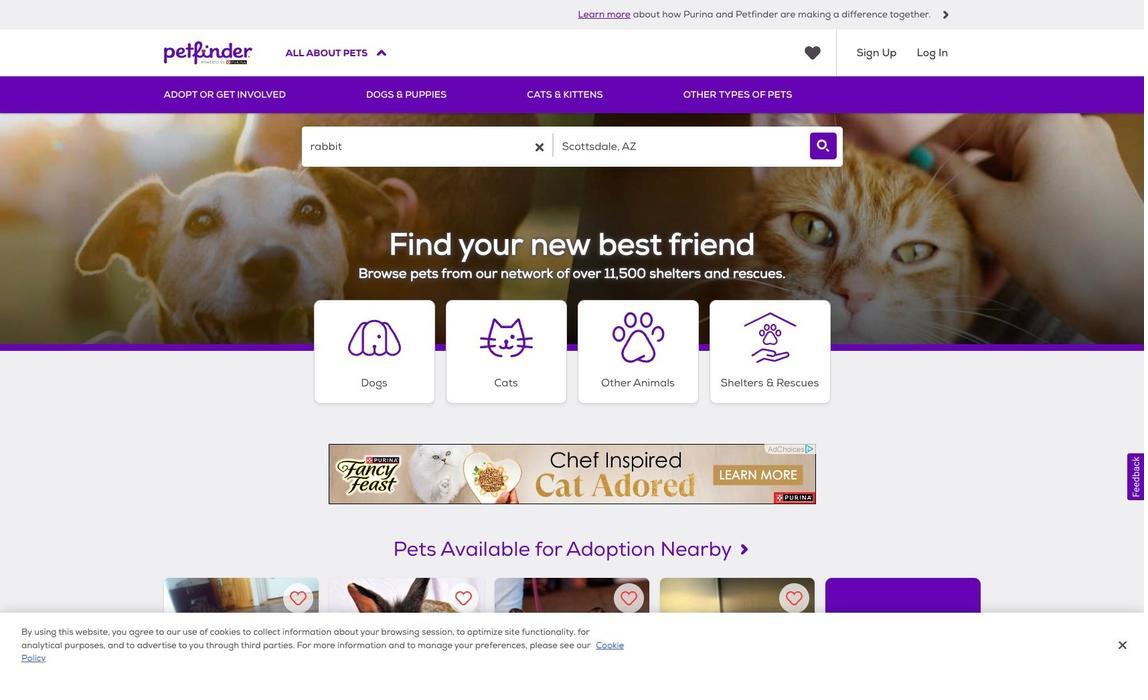 Task type: locate. For each thing, give the bounding box(es) containing it.
9c2b2 image
[[942, 11, 950, 19]]

zoey, adoptable, adult female australian cattle dog / blue heeler, in jamesville, ny. image
[[495, 578, 650, 681]]

Enter City, State, or ZIP text field
[[553, 127, 804, 167]]

favorite mystie image
[[290, 590, 306, 606]]

advertisement element
[[328, 444, 816, 504]]

Search Terrier, Kitten, etc. text field
[[302, 127, 552, 167]]

primary element
[[164, 76, 981, 113]]

favorite toby image
[[786, 590, 803, 606]]



Task type: describe. For each thing, give the bounding box(es) containing it.
toby, adoptable, young male domestic short hair, in canastota, ny. image
[[660, 578, 815, 681]]

golly, adoptable, young male bunny rabbit, in east syracuse, ny. image
[[329, 578, 484, 681]]

favorite zoey image
[[621, 590, 638, 606]]

mystie, adoptable, adult female domestic short hair, in new woodstock, ny. image
[[164, 578, 319, 681]]

favorite golly image
[[455, 590, 472, 606]]

privacy alert dialog
[[0, 613, 1144, 681]]

petfinder logo image
[[164, 29, 252, 76]]



